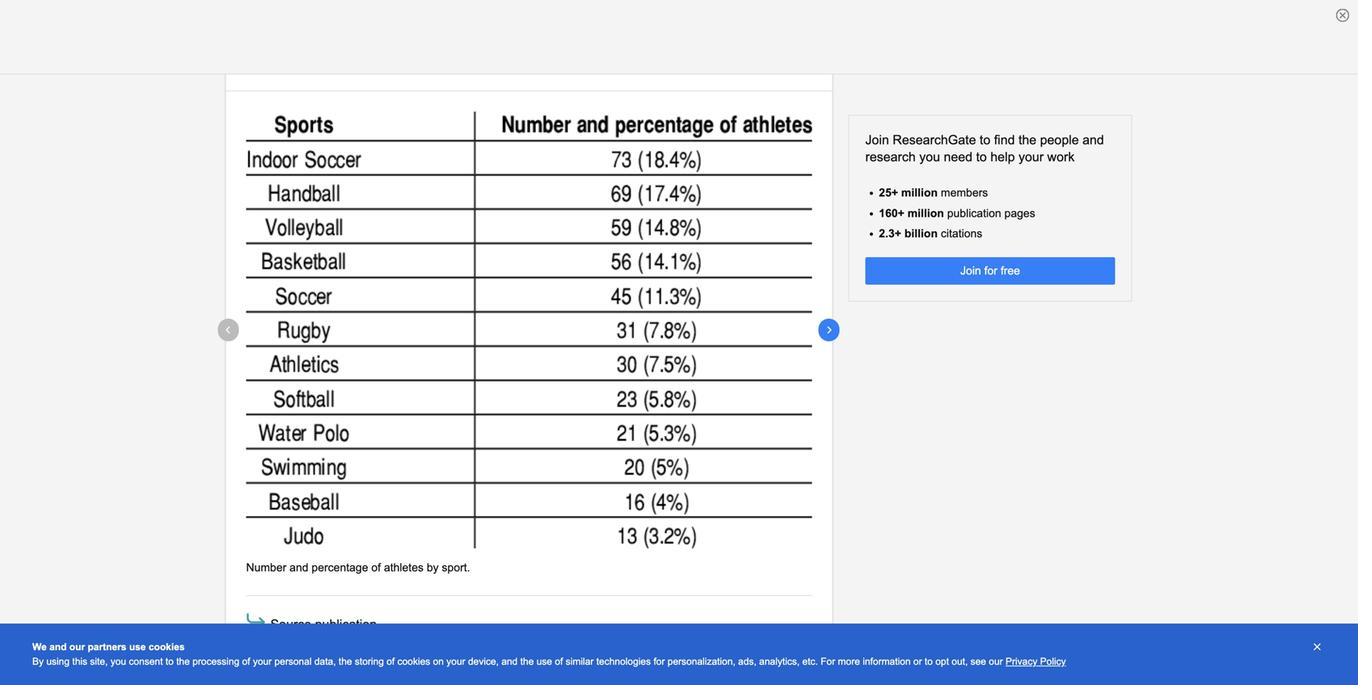 Task type: describe. For each thing, give the bounding box(es) containing it.
using
[[46, 656, 70, 667]]

storing
[[355, 656, 384, 667]]

personalization,
[[668, 656, 736, 667]]

find
[[995, 133, 1016, 147]]

similar
[[566, 656, 594, 667]]

researchgate
[[893, 133, 977, 147]]

to left "help"
[[977, 149, 988, 164]]

source publication
[[271, 617, 377, 632]]

0 vertical spatial million
[[902, 187, 938, 199]]

to right the or
[[925, 656, 933, 667]]

of left athletes
[[372, 561, 381, 574]]

1 vertical spatial you
[[111, 656, 126, 667]]

of right storing
[[387, 656, 395, 667]]

or
[[914, 656, 923, 667]]

and right device,
[[502, 656, 518, 667]]

this
[[72, 656, 87, 667]]

more
[[838, 656, 861, 667]]

people
[[1041, 133, 1080, 147]]

your inside 'join researchgate to find the people and research you need to help your work'
[[1019, 149, 1044, 164]]

✕ button
[[1310, 640, 1327, 654]]

0 horizontal spatial for
[[654, 656, 665, 667]]

size m image
[[244, 608, 268, 633]]

consent
[[129, 656, 163, 667]]

need
[[944, 149, 973, 164]]

number and percentage of athletes by sport.
[[246, 561, 474, 574]]

partners
[[88, 641, 127, 652]]

0 horizontal spatial your
[[253, 656, 272, 667]]

opt
[[936, 656, 950, 667]]

the left the processing
[[176, 656, 190, 667]]

the inside 'join researchgate to find the people and research you need to help your work'
[[1019, 133, 1037, 147]]

✕
[[1314, 641, 1322, 652]]

1 vertical spatial use
[[537, 656, 553, 667]]

join for join researchgate to find the people and research you need to help your work
[[866, 133, 890, 147]]

the right "data,"
[[339, 656, 352, 667]]

of right the processing
[[242, 656, 250, 667]]

device,
[[468, 656, 499, 667]]

pages
[[1005, 207, 1036, 219]]

etc.
[[803, 656, 819, 667]]

of left similar
[[555, 656, 563, 667]]

processing
[[193, 656, 240, 667]]

join for free
[[961, 265, 1021, 277]]

0 vertical spatial our
[[69, 641, 85, 652]]

1 horizontal spatial for
[[985, 265, 998, 277]]

we and our partners use cookies
[[32, 641, 185, 652]]

to left find
[[980, 133, 991, 147]]

and up using
[[49, 641, 67, 652]]

citations
[[942, 227, 983, 240]]

25+ million members 160+ million publication pages 2.3+ billion citations
[[880, 187, 1036, 240]]

ads,
[[739, 656, 757, 667]]

0 horizontal spatial publication
[[315, 617, 377, 632]]

billion
[[905, 227, 938, 240]]

work
[[1048, 149, 1075, 164]]

members
[[942, 187, 989, 199]]

2.3+
[[880, 227, 902, 240]]

join for join for free
[[961, 265, 982, 277]]

join researchgate to find the people and research you need to help your work
[[866, 133, 1105, 164]]

and right "number"
[[290, 561, 309, 574]]



Task type: locate. For each thing, give the bounding box(es) containing it.
join down citations
[[961, 265, 982, 277]]

1 vertical spatial our
[[990, 656, 1004, 667]]

0 vertical spatial cookies
[[149, 641, 185, 652]]

you
[[920, 149, 941, 164], [111, 656, 126, 667]]

million right 25+
[[902, 187, 938, 199]]

we
[[32, 641, 47, 652]]

and inside 'join researchgate to find the people and research you need to help your work'
[[1083, 133, 1105, 147]]

see
[[971, 656, 987, 667]]

policy
[[1041, 656, 1067, 667]]

25+
[[880, 187, 899, 199]]

0 vertical spatial join
[[866, 133, 890, 147]]

information
[[863, 656, 911, 667]]

1 horizontal spatial use
[[537, 656, 553, 667]]

publication down members
[[948, 207, 1002, 219]]

join
[[866, 133, 890, 147], [961, 265, 982, 277]]

your left personal
[[253, 656, 272, 667]]

analytics,
[[760, 656, 800, 667]]

0 vertical spatial you
[[920, 149, 941, 164]]

million up billion
[[908, 207, 945, 219]]

cookies up consent
[[149, 641, 185, 652]]

of
[[372, 561, 381, 574], [242, 656, 250, 667], [387, 656, 395, 667], [555, 656, 563, 667]]

sport.
[[442, 561, 470, 574]]

0 vertical spatial for
[[985, 265, 998, 277]]

athletes
[[384, 561, 424, 574]]

0 horizontal spatial you
[[111, 656, 126, 667]]

0 vertical spatial use
[[129, 641, 146, 652]]

2 horizontal spatial your
[[1019, 149, 1044, 164]]

use
[[129, 641, 146, 652], [537, 656, 553, 667]]

number and percentage of athletes by sport. image
[[246, 112, 813, 548]]

1 horizontal spatial publication
[[948, 207, 1002, 219]]

the right find
[[1019, 133, 1037, 147]]

personal
[[275, 656, 312, 667]]

0 horizontal spatial cookies
[[149, 641, 185, 652]]

0 horizontal spatial our
[[69, 641, 85, 652]]

0 horizontal spatial use
[[129, 641, 146, 652]]

by
[[32, 656, 44, 667]]

your right "help"
[[1019, 149, 1044, 164]]

join for free link
[[866, 257, 1116, 285]]

the right device,
[[521, 656, 534, 667]]

research
[[866, 149, 916, 164]]

and right the people
[[1083, 133, 1105, 147]]

data,
[[315, 656, 336, 667]]

use up consent
[[129, 641, 146, 652]]

privacy
[[1006, 656, 1038, 667]]

our up this
[[69, 641, 85, 652]]

1 horizontal spatial cookies
[[398, 656, 431, 667]]

you down we and our partners use cookies
[[111, 656, 126, 667]]

160+
[[880, 207, 905, 219]]

for left free
[[985, 265, 998, 277]]

join up research
[[866, 133, 890, 147]]

cookies left on on the bottom of page
[[398, 656, 431, 667]]

our
[[69, 641, 85, 652], [990, 656, 1004, 667]]

cookies
[[149, 641, 185, 652], [398, 656, 431, 667]]

percentage
[[312, 561, 368, 574]]

1 horizontal spatial our
[[990, 656, 1004, 667]]

for right technologies
[[654, 656, 665, 667]]

site,
[[90, 656, 108, 667]]

the
[[1019, 133, 1037, 147], [176, 656, 190, 667], [339, 656, 352, 667], [521, 656, 534, 667]]

free
[[1001, 265, 1021, 277]]

1 horizontal spatial your
[[447, 656, 466, 667]]

1 horizontal spatial you
[[920, 149, 941, 164]]

1 horizontal spatial join
[[961, 265, 982, 277]]

publication up "data,"
[[315, 617, 377, 632]]

to
[[980, 133, 991, 147], [977, 149, 988, 164], [166, 656, 174, 667], [925, 656, 933, 667]]

0 vertical spatial publication
[[948, 207, 1002, 219]]

1 vertical spatial publication
[[315, 617, 377, 632]]

source
[[271, 617, 312, 632]]

privacy policy link
[[1006, 656, 1067, 667]]

on
[[433, 656, 444, 667]]

use left similar
[[537, 656, 553, 667]]

you inside 'join researchgate to find the people and research you need to help your work'
[[920, 149, 941, 164]]

1 vertical spatial cookies
[[398, 656, 431, 667]]

our right see
[[990, 656, 1004, 667]]

technologies
[[597, 656, 651, 667]]

out,
[[952, 656, 969, 667]]

you down researchgate
[[920, 149, 941, 164]]

million
[[902, 187, 938, 199], [908, 207, 945, 219]]

to right consent
[[166, 656, 174, 667]]

your
[[1019, 149, 1044, 164], [253, 656, 272, 667], [447, 656, 466, 667]]

for
[[985, 265, 998, 277], [654, 656, 665, 667]]

1 vertical spatial million
[[908, 207, 945, 219]]

and
[[1083, 133, 1105, 147], [290, 561, 309, 574], [49, 641, 67, 652], [502, 656, 518, 667]]

1 vertical spatial for
[[654, 656, 665, 667]]

by using this site, you consent to the processing of your personal data, the storing of cookies on your device, and the use of similar technologies for personalization, ads, analytics, etc. for more information or to opt out, see our privacy policy
[[32, 656, 1067, 667]]

publication inside 25+ million members 160+ million publication pages 2.3+ billion citations
[[948, 207, 1002, 219]]

1 vertical spatial join
[[961, 265, 982, 277]]

help
[[991, 149, 1016, 164]]

join inside 'join researchgate to find the people and research you need to help your work'
[[866, 133, 890, 147]]

by
[[427, 561, 439, 574]]

your right on on the bottom of page
[[447, 656, 466, 667]]

for
[[821, 656, 836, 667]]

0 horizontal spatial join
[[866, 133, 890, 147]]

number
[[246, 561, 287, 574]]

publication
[[948, 207, 1002, 219], [315, 617, 377, 632]]



Task type: vqa. For each thing, say whether or not it's contained in the screenshot.
your
yes



